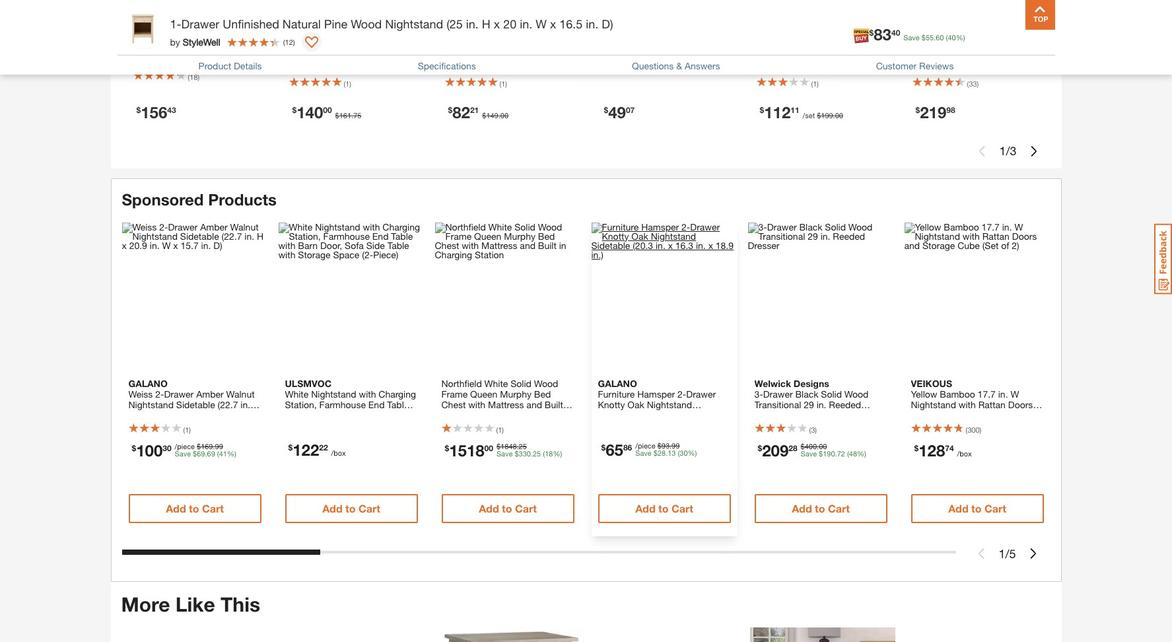 Task type: vqa. For each thing, say whether or not it's contained in the screenshot.
Fiberon link
no



Task type: describe. For each thing, give the bounding box(es) containing it.
drawer inside welwick designs 3-drawer black solid wood transitional 29 in. reeded dresser
[[763, 388, 793, 399]]

in. inside welwick designs 3-drawer black solid wood transitional 29 in. reeded dresser
[[817, 399, 827, 410]]

concepts
[[191, 13, 234, 24]]

( inside "$ 1518 00 $ 1848 . 25 save $ 330 . 25 ( 18 %)"
[[543, 449, 545, 458]]

30 inside $ 100 30 /piece $ 169 . 99 save $ 69 . 69 ( 41 %)
[[163, 443, 171, 453]]

weiss
[[128, 388, 153, 399]]

0 horizontal spatial 3
[[811, 425, 815, 434]]

drawer inside galano weiss 2-drawer amber walnut nightstand sidetable (22.7 in. h x 20.9 in. w x 15.7 in. d)
[[164, 388, 194, 399]]

. inside the $ 82 21 $ 149 . 00
[[499, 111, 501, 119]]

by
[[170, 36, 180, 47]]

welwick designs 1-drawer natural pine solid wood transitional reeded nightstand with cubby
[[445, 13, 560, 64]]

reviews
[[920, 60, 954, 71]]

d) inside galano weiss 2-drawer amber walnut nightstand sidetable (22.7 in. h x 20.9 in. w x 15.7 in. d)
[[220, 409, 229, 421]]

storage inside mina oak-finish particleboard wood black modern accent storage living room side end table bedroom nightstand, set of 2
[[913, 53, 945, 64]]

$ inside $ 219 98
[[916, 105, 920, 115]]

x left 16.3
[[675, 409, 680, 421]]

welwick for 82
[[445, 13, 482, 24]]

drawer inside galano furniture hamsper 2-drawer knotty oak nightstand sidetable (20.3 in. x 16.3 in. x 18.9 in.)
[[687, 388, 716, 399]]

wood inside "welwick designs 1-drawer natural pine solid wood transitional reeded nightstand with cubby"
[[445, 39, 469, 51]]

answers
[[685, 60, 720, 71]]

) for pacific view 1-drawer prime oak nightstand 25.827 in. x 21.496 in. x 17.48 in.
[[350, 79, 351, 88]]

%) inside "$ 1518 00 $ 1848 . 25 save $ 330 . 25 ( 18 %)"
[[553, 449, 562, 458]]

82
[[453, 103, 470, 121]]

49
[[609, 103, 626, 121]]

0 vertical spatial 18
[[190, 72, 198, 81]]

add to cart button for 209
[[755, 494, 888, 523]]

nightstand inside "welwick designs 1-drawer natural pine solid wood transitional reeded nightstand with cubby"
[[445, 53, 490, 64]]

( inside $ 209 28 $ 400 . 00 save $ 190 . 72 ( 48 %)
[[848, 449, 849, 458]]

galano for furniture
[[598, 378, 637, 389]]

(25
[[447, 17, 463, 31]]

add to cart for 128
[[949, 502, 1007, 514]]

1- inside "welwick designs 1-drawer natural pine solid wood transitional reeded nightstand with cubby"
[[445, 25, 454, 37]]

2- inside galano weiss 2-drawer amber walnut nightstand sidetable (22.7 in. h x 20.9 in. w x 15.7 in. d)
[[155, 388, 164, 399]]

72
[[837, 449, 846, 458]]

$ 140 00 $ 161 . 75
[[292, 103, 362, 121]]

17.7
[[978, 388, 996, 399]]

next slide image for 3
[[1029, 146, 1039, 156]]

by stylewell
[[170, 36, 220, 47]]

55
[[926, 33, 934, 42]]

add to cart for 1518
[[479, 502, 537, 514]]

black inside welwick designs 3-drawer black solid wood transitional 29 in. reeded dresser
[[796, 388, 819, 399]]

in. inside veikous yellow bamboo 17.7 in. w nightstand with rattan doors and storage cube (set of 2)
[[999, 388, 1008, 399]]

transitional inside "welwick designs 1-drawer natural pine solid wood transitional reeded nightstand with cubby"
[[472, 39, 518, 51]]

40 inside $ 83 40
[[892, 27, 901, 37]]

this
[[221, 592, 260, 616]]

) down station
[[502, 425, 504, 434]]

2 cart from the left
[[359, 502, 380, 514]]

2- inside galano furniture hamsper 2-drawer knotty oak nightstand sidetable (20.3 in. x 16.3 in. x 18.9 in.)
[[678, 388, 687, 399]]

nightstand inside galano furniture hamsper 2-drawer knotty oak nightstand sidetable (20.3 in. x 16.3 in. x 18.9 in.)
[[647, 399, 692, 410]]

00 inside $ 112 11 /set $ 199 . 00
[[836, 111, 844, 119]]

4 add to cart from the left
[[636, 502, 694, 514]]

1 for 140
[[346, 79, 350, 88]]

of inside the 1-drawer white wood set of 2- craftsman nightstands with shelf
[[867, 25, 875, 37]]

charging inside ulsmvoc white nightstand with charging station, farmhouse end table with barn door, sofa side table with storage space (2-piece)
[[379, 388, 416, 399]]

questions
[[632, 60, 674, 71]]

1- inside sauder pacific view 1-drawer prime oak nightstand 25.827 in. x 21.496 in. x 17.48 in.
[[341, 25, 350, 37]]

unfinished for solid
[[133, 25, 177, 37]]

yellow
[[911, 388, 938, 399]]

( down by stylewell
[[188, 72, 190, 81]]

( 1 ) for 140
[[344, 79, 351, 88]]

16.5
[[560, 17, 583, 31]]

99 for 100
[[215, 442, 223, 450]]

in. right (22.7
[[241, 399, 250, 410]]

25.827
[[356, 39, 384, 51]]

( 300 )
[[966, 425, 982, 434]]

sofa
[[352, 409, 371, 421]]

unfinished for natural
[[223, 17, 279, 31]]

nightstand inside veikous yellow bamboo 17.7 in. w nightstand with rattan doors and storage cube (set of 2)
[[911, 399, 957, 410]]

top button
[[1026, 0, 1055, 30]]

welwick for 209
[[755, 378, 791, 389]]

designs for 209
[[794, 378, 830, 389]]

1- up by
[[170, 17, 181, 31]]

accent inside "winsome henry accent table natural"
[[628, 25, 657, 37]]

%) inside $ 100 30 /piece $ 169 . 99 save $ 69 . 69 ( 41 %)
[[227, 449, 236, 458]]

view
[[319, 25, 339, 37]]

( 199 )
[[656, 65, 671, 74]]

wood inside northfield white solid wood frame queen murphy bed chest with mattress and built in charging station
[[534, 378, 558, 389]]

product details
[[199, 60, 262, 71]]

( up the $ 82 21 $ 149 . 00
[[500, 79, 502, 88]]

of inside veikous yellow bamboo 17.7 in. w nightstand with rattan doors and storage cube (set of 2)
[[1008, 409, 1016, 421]]

in. right 15.7
[[208, 409, 218, 421]]

finish
[[956, 25, 980, 37]]

product image image
[[121, 7, 164, 50]]

(20.3
[[640, 409, 660, 421]]

in. down prime
[[387, 39, 397, 51]]

mina oak-finish particleboard wood black modern accent storage living room side end table bedroom nightstand, set of 2 image
[[906, 0, 1051, 4]]

x left 17.48
[[332, 53, 337, 64]]

$ inside $ 83 40
[[870, 27, 874, 37]]

( right the 60
[[946, 33, 948, 42]]

table inside mina oak-finish particleboard wood black modern accent storage living room side end table bedroom nightstand, set of 2
[[913, 67, 934, 78]]

83
[[874, 25, 892, 44]]

white for northfield white solid wood frame queen murphy bed chest with mattress and built in charging station
[[485, 378, 508, 389]]

drawer up stylewell
[[181, 17, 219, 31]]

98
[[947, 105, 956, 115]]

designs for 82
[[484, 13, 520, 24]]

$ 82 21 $ 149 . 00
[[448, 103, 509, 121]]

20
[[504, 17, 517, 31]]

2 add to cart from the left
[[322, 502, 380, 514]]

drawer inside sauder pacific view 1-drawer prime oak nightstand 25.827 in. x 21.496 in. x 17.48 in.
[[350, 25, 380, 37]]

carlton 2-drawer solid wood 24 in. wide transitional bedside nightstand table in distressed grey image
[[438, 628, 584, 642]]

( down station
[[496, 425, 498, 434]]

with inside veikous yellow bamboo 17.7 in. w nightstand with rattan doors and storage cube (set of 2)
[[959, 399, 976, 410]]

space
[[340, 420, 366, 431]]

mina
[[913, 25, 933, 37]]

veikous yellow bamboo 17.7 in. w nightstand with rattan doors and storage cube (set of 2)
[[911, 378, 1033, 421]]

this is the first slide image
[[977, 146, 988, 156]]

details
[[234, 60, 262, 71]]

%) right oak- on the top right of the page
[[956, 33, 965, 42]]

1 for 82
[[502, 79, 506, 88]]

13
[[668, 448, 676, 457]]

save left 55
[[904, 33, 920, 42]]

in. right 16.3
[[703, 409, 713, 421]]

$ 100 30 /piece $ 169 . 99 save $ 69 . 69 ( 41 %)
[[132, 441, 236, 460]]

93
[[662, 441, 670, 450]]

0 vertical spatial w
[[536, 17, 547, 31]]

209
[[762, 441, 789, 460]]

1 right this is the first slide image
[[1000, 143, 1006, 158]]

piece)
[[380, 420, 405, 431]]

$ 49 07
[[604, 103, 635, 121]]

pine inside "welwick designs 1-drawer natural pine solid wood transitional reeded nightstand with cubby"
[[518, 25, 536, 37]]

1 left 5
[[999, 546, 1006, 561]]

this is the first slide image
[[977, 548, 987, 559]]

/piece for 65
[[636, 441, 656, 450]]

( up $ 100 30 /piece $ 169 . 99 save $ 69 . 69 ( 41 %)
[[183, 425, 185, 434]]

furniture
[[598, 388, 635, 399]]

. inside $ 140 00 $ 161 . 75
[[352, 111, 354, 119]]

northfield
[[442, 378, 482, 389]]

feedback link image
[[1155, 223, 1173, 295]]

00 inside the $ 82 21 $ 149 . 00
[[501, 111, 509, 119]]

00 inside $ 209 28 $ 400 . 00 save $ 190 . 72 ( 48 %)
[[819, 442, 827, 450]]

queen
[[470, 388, 498, 399]]

solid inside welwick designs 3-drawer black solid wood transitional 29 in. reeded dresser
[[821, 388, 842, 399]]

natural for 49
[[684, 25, 714, 37]]

wood inside the 1-drawer white wood set of 2- craftsman nightstands with shelf
[[824, 25, 848, 37]]

with inside northfield white solid wood frame queen murphy bed chest with mattress and built in charging station
[[469, 399, 486, 410]]

/ for 5
[[1006, 546, 1010, 561]]

white inside the 1-drawer white wood set of 2- craftsman nightstands with shelf
[[798, 25, 821, 37]]

charging inside northfield white solid wood frame queen murphy bed chest with mattress and built in charging station
[[442, 409, 479, 421]]

3- inside international concepts unfinished solid wood 3- drawer nightstand
[[230, 25, 239, 37]]

natural for $
[[486, 25, 516, 37]]

reeded inside welwick designs 3-drawer black solid wood transitional 29 in. reeded dresser
[[829, 399, 861, 410]]

) down pacific
[[293, 37, 295, 46]]

reeded inside "welwick designs 1-drawer natural pine solid wood transitional reeded nightstand with cubby"
[[521, 39, 553, 51]]

drawer inside "welwick designs 1-drawer natural pine solid wood transitional reeded nightstand with cubby"
[[454, 25, 483, 37]]

side inside ulsmvoc white nightstand with charging station, farmhouse end table with barn door, sofa side table with storage space (2-piece)
[[373, 409, 392, 421]]

1- inside the 1-drawer white wood set of 2- craftsman nightstands with shelf
[[757, 25, 765, 37]]

add to cart button for 128
[[911, 494, 1044, 523]]

frame
[[442, 388, 468, 399]]

( inside $ 65 86 /piece $ 93 . 99 save $ 28 . 13 ( 30 %)
[[678, 448, 680, 457]]

48
[[849, 449, 858, 458]]

with down station,
[[285, 420, 302, 431]]

to for 209
[[815, 502, 825, 514]]

with up sofa
[[359, 388, 376, 399]]

12
[[285, 37, 293, 46]]

( 1 ) for 82
[[500, 79, 507, 88]]

219
[[920, 103, 947, 121]]

next slide image for 5
[[1028, 548, 1039, 559]]

solid inside "welwick designs 1-drawer natural pine solid wood transitional reeded nightstand with cubby"
[[539, 25, 560, 37]]

wood inside mina oak-finish particleboard wood black modern accent storage living room side end table bedroom nightstand, set of 2
[[913, 39, 937, 51]]

(2-
[[369, 420, 380, 431]]

1 / 3
[[1000, 143, 1017, 158]]

4 add from the left
[[636, 502, 656, 514]]

bed
[[534, 388, 551, 399]]

international concepts unfinished solid wood 3- drawer nightstand
[[133, 13, 239, 51]]

black inside mina oak-finish particleboard wood black modern accent storage living room side end table bedroom nightstand, set of 2
[[939, 39, 962, 51]]

17.48
[[340, 53, 363, 64]]

$ inside the $ 122 22 /box
[[288, 442, 293, 452]]

sidetable inside galano furniture hamsper 2-drawer knotty oak nightstand sidetable (20.3 in. x 16.3 in. x 18.9 in.)
[[598, 409, 637, 421]]

33
[[969, 79, 977, 88]]

$ inside $ 49 07
[[604, 105, 609, 115]]

07
[[626, 105, 635, 115]]

$ 122 22 /box
[[288, 440, 346, 459]]

in. right 20
[[520, 17, 533, 31]]

end inside mina oak-finish particleboard wood black modern accent storage living room side end table bedroom nightstand, set of 2
[[1023, 53, 1039, 64]]

add to cart for 100
[[166, 502, 224, 514]]

) for unfinished solid wood 3- drawer nightstand
[[198, 72, 200, 81]]

in. right (25
[[466, 17, 479, 31]]

2 to from the left
[[346, 502, 356, 514]]

128
[[919, 441, 946, 460]]

transitional inside welwick designs 3-drawer black solid wood transitional 29 in. reeded dresser
[[755, 399, 802, 410]]

4 add to cart button from the left
[[598, 494, 731, 523]]

knotty
[[598, 399, 625, 410]]

0 horizontal spatial pine
[[324, 17, 348, 31]]

add to cart button for 1518
[[442, 494, 574, 523]]

1 for 112
[[813, 79, 817, 88]]

table right (2-
[[394, 409, 416, 421]]

$ 219 98
[[916, 103, 956, 121]]

and inside veikous yellow bamboo 17.7 in. w nightstand with rattan doors and storage cube (set of 2)
[[911, 409, 927, 421]]

( left &
[[656, 65, 657, 74]]

drawer inside international concepts unfinished solid wood 3- drawer nightstand
[[133, 39, 163, 51]]

%) inside $ 209 28 $ 400 . 00 save $ 190 . 72 ( 48 %)
[[858, 449, 867, 458]]

with inside the 1-drawer white wood set of 2- craftsman nightstands with shelf
[[855, 39, 872, 51]]

to for 128
[[972, 502, 982, 514]]

41
[[219, 449, 227, 458]]

/box for 128
[[958, 449, 972, 458]]

$ 156 43
[[136, 103, 176, 121]]

) for yellow bamboo 17.7 in. w nightstand with rattan doors and storage cube (set of 2)
[[980, 425, 982, 434]]

display image
[[305, 36, 318, 50]]

0 horizontal spatial 25
[[519, 442, 527, 450]]

99 for 65
[[672, 441, 680, 450]]

28 inside $ 209 28 $ 400 . 00 save $ 190 . 72 ( 48 %)
[[789, 443, 798, 453]]

veikous
[[911, 378, 953, 389]]

/ for 3
[[1006, 143, 1010, 158]]

hamsper
[[638, 388, 675, 399]]

northfield white solid wood frame queen murphy bed chest with mattress and built in charging station link
[[442, 378, 574, 421]]

156
[[141, 103, 167, 121]]

20.9
[[136, 409, 154, 421]]

nightstand left (25
[[385, 17, 443, 31]]

0 vertical spatial h
[[482, 17, 491, 31]]

149
[[486, 111, 499, 119]]

00 inside $ 140 00 $ 161 . 75
[[323, 105, 332, 115]]

h inside galano weiss 2-drawer amber walnut nightstand sidetable (22.7 in. h x 20.9 in. w x 15.7 in. d)
[[253, 399, 260, 410]]

( 12 )
[[283, 37, 295, 46]]

cart for 100
[[202, 502, 224, 514]]

( 1 ) for 1518
[[496, 425, 504, 434]]

( down bedroom
[[967, 79, 969, 88]]

( up $ 112 11 /set $ 199 . 00
[[812, 79, 813, 88]]

specifications
[[418, 60, 476, 71]]

in. right the 20.9
[[156, 409, 166, 421]]

drawer inside the 1-drawer white wood set of 2- craftsman nightstands with shelf
[[765, 25, 795, 37]]

white nightstand with charging station, farmhouse end table with barn door, sofa side table with storage space (2-piece) image
[[278, 222, 424, 368]]

galano for weiss
[[128, 378, 168, 389]]

/set
[[803, 111, 815, 119]]

100
[[136, 441, 163, 460]]

with inside "welwick designs 1-drawer natural pine solid wood transitional reeded nightstand with cubby"
[[493, 53, 510, 64]]

5
[[1010, 546, 1016, 561]]

table up piece)
[[387, 399, 409, 410]]

in.)
[[619, 420, 631, 431]]

station,
[[285, 399, 317, 410]]

add for 1518
[[479, 502, 499, 514]]

end inside ulsmvoc white nightstand with charging station, farmhouse end table with barn door, sofa side table with storage space (2-piece)
[[368, 399, 385, 410]]

save inside "$ 1518 00 $ 1848 . 25 save $ 330 . 25 ( 18 %)"
[[497, 449, 513, 458]]

sauder pacific view 1-drawer prime oak nightstand 25.827 in. x 21.496 in. x 17.48 in.
[[289, 13, 406, 64]]

2 add to cart button from the left
[[285, 494, 418, 523]]

to for 1518
[[502, 502, 512, 514]]

with left barn
[[285, 409, 302, 421]]

. inside $ 112 11 /set $ 199 . 00
[[833, 111, 836, 119]]

x down prime
[[399, 39, 404, 51]]

save inside $ 209 28 $ 400 . 00 save $ 190 . 72 ( 48 %)
[[801, 449, 817, 458]]

doors
[[1009, 399, 1033, 410]]

sidetable inside galano weiss 2-drawer amber walnut nightstand sidetable (22.7 in. h x 20.9 in. w x 15.7 in. d)
[[176, 399, 215, 410]]

nightstands
[[802, 39, 852, 51]]

&
[[677, 60, 682, 71]]

1518
[[449, 441, 485, 460]]



Task type: locate. For each thing, give the bounding box(es) containing it.
) for 1-drawer natural pine solid wood transitional reeded nightstand with cubby
[[506, 79, 507, 88]]

/ right this is the first slide image
[[1006, 143, 1010, 158]]

add down "$ 1518 00 $ 1848 . 25 save $ 330 . 25 ( 18 %)"
[[479, 502, 499, 514]]

0 vertical spatial 3
[[1010, 143, 1017, 158]]

h
[[482, 17, 491, 31], [253, 399, 260, 410]]

in. right 21.496
[[320, 53, 330, 64]]

2 galano from the left
[[598, 378, 637, 389]]

0 horizontal spatial set
[[851, 25, 864, 37]]

like
[[176, 592, 215, 616]]

/box inside the $ 122 22 /box
[[331, 448, 346, 457]]

65
[[606, 440, 624, 459]]

reeded
[[521, 39, 553, 51], [829, 399, 861, 410]]

3-
[[230, 25, 239, 37], [755, 388, 764, 399]]

w inside galano weiss 2-drawer amber walnut nightstand sidetable (22.7 in. h x 20.9 in. w x 15.7 in. d)
[[169, 409, 177, 421]]

2- inside the 1-drawer white wood set of 2- craftsman nightstands with shelf
[[878, 25, 886, 37]]

( left the display icon
[[283, 37, 285, 46]]

6 add to cart button from the left
[[911, 494, 1044, 523]]

$ inside $ 128 74 /box
[[915, 443, 919, 453]]

0 horizontal spatial end
[[368, 399, 385, 410]]

reeded right 29
[[829, 399, 861, 410]]

( 1 ) down 15.7
[[183, 425, 191, 434]]

galano up knotty
[[598, 378, 637, 389]]

1 horizontal spatial transitional
[[755, 399, 802, 410]]

side
[[1002, 53, 1021, 64], [373, 409, 392, 421]]

table inside "winsome henry accent table natural"
[[659, 25, 681, 37]]

( up 400 in the right bottom of the page
[[810, 425, 811, 434]]

( down 17.48
[[344, 79, 346, 88]]

1 vertical spatial 3
[[811, 425, 815, 434]]

customer reviews
[[876, 60, 954, 71]]

set inside mina oak-finish particleboard wood black modern accent storage living room side end table bedroom nightstand, set of 2
[[1028, 67, 1042, 78]]

3 to from the left
[[502, 502, 512, 514]]

galano furniture hamsper 2-drawer knotty oak nightstand sidetable (20.3 in. x 16.3 in. x 18.9 in.)
[[598, 378, 720, 431]]

/piece for 100
[[175, 442, 195, 450]]

18 right 330
[[545, 449, 553, 458]]

wood inside international concepts unfinished solid wood 3- drawer nightstand
[[203, 25, 227, 37]]

solid left bed
[[511, 378, 532, 389]]

wood up built
[[534, 378, 558, 389]]

6 add from the left
[[949, 502, 969, 514]]

0 vertical spatial transitional
[[472, 39, 518, 51]]

0 horizontal spatial 99
[[215, 442, 223, 450]]

w inside veikous yellow bamboo 17.7 in. w nightstand with rattan doors and storage cube (set of 2)
[[1011, 388, 1020, 399]]

0 vertical spatial d)
[[602, 17, 613, 31]]

natural up 'cubby'
[[486, 25, 516, 37]]

0 vertical spatial /
[[1006, 143, 1010, 158]]

3 add from the left
[[479, 502, 499, 514]]

99 inside $ 65 86 /piece $ 93 . 99 save $ 28 . 13 ( 30 %)
[[672, 441, 680, 450]]

0 vertical spatial charging
[[379, 388, 416, 399]]

0 horizontal spatial /box
[[331, 448, 346, 457]]

pine right 20
[[518, 25, 536, 37]]

( right 330
[[543, 449, 545, 458]]

199 right "/set"
[[821, 111, 833, 119]]

5 add to cart from the left
[[792, 502, 850, 514]]

1 horizontal spatial /box
[[958, 449, 972, 458]]

1 for 100
[[185, 425, 189, 434]]

1 add to cart button from the left
[[128, 494, 261, 523]]

add down $ 65 86 /piece $ 93 . 99 save $ 28 . 13 ( 30 %)
[[636, 502, 656, 514]]

1 horizontal spatial natural
[[486, 25, 516, 37]]

drawer up craftsman
[[765, 25, 795, 37]]

cart for 1518
[[515, 502, 537, 514]]

1 horizontal spatial oak
[[628, 399, 645, 410]]

0 vertical spatial next slide image
[[1029, 146, 1039, 156]]

1 horizontal spatial end
[[1023, 53, 1039, 64]]

pacific
[[289, 25, 317, 37]]

add to cart button
[[128, 494, 261, 523], [285, 494, 418, 523], [442, 494, 574, 523], [598, 494, 731, 523], [755, 494, 888, 523], [911, 494, 1044, 523]]

0 horizontal spatial oak
[[289, 39, 306, 51]]

w up 2)
[[1011, 388, 1020, 399]]

next slide image
[[1029, 146, 1039, 156], [1028, 548, 1039, 559]]

1 horizontal spatial galano
[[598, 378, 637, 389]]

00
[[323, 105, 332, 115], [501, 111, 509, 119], [836, 111, 844, 119], [819, 442, 827, 450], [485, 443, 493, 453]]

set right nightstand,
[[1028, 67, 1042, 78]]

1 horizontal spatial designs
[[794, 378, 830, 389]]

cart for 128
[[985, 502, 1007, 514]]

99 right 169 at the left of the page
[[215, 442, 223, 450]]

1 vertical spatial welwick
[[755, 378, 791, 389]]

18.9
[[598, 420, 616, 431]]

) for mina oak-finish particleboard wood black modern accent storage living room side end table bedroom nightstand, set of 2
[[977, 79, 979, 88]]

1 horizontal spatial charging
[[442, 409, 479, 421]]

w
[[536, 17, 547, 31], [1011, 388, 1020, 399], [169, 409, 177, 421]]

1 vertical spatial charging
[[442, 409, 479, 421]]

living
[[948, 53, 972, 64]]

99
[[672, 441, 680, 450], [215, 442, 223, 450]]

accent inside mina oak-finish particleboard wood black modern accent storage living room side end table bedroom nightstand, set of 2
[[1000, 39, 1029, 51]]

1- up craftsman
[[757, 25, 765, 37]]

x left 15.7
[[180, 409, 185, 421]]

1 horizontal spatial 2-
[[678, 388, 687, 399]]

1 horizontal spatial 69
[[207, 449, 215, 458]]

oak for pacific
[[289, 39, 306, 51]]

/piece left 169 at the left of the page
[[175, 442, 195, 450]]

0 vertical spatial of
[[867, 25, 875, 37]]

add for 209
[[792, 502, 812, 514]]

add for 100
[[166, 502, 186, 514]]

wood up nightstands
[[824, 25, 848, 37]]

1 vertical spatial set
[[1028, 67, 1042, 78]]

0 horizontal spatial d)
[[220, 409, 229, 421]]

designs inside "welwick designs 1-drawer natural pine solid wood transitional reeded nightstand with cubby"
[[484, 13, 520, 24]]

2 add from the left
[[322, 502, 343, 514]]

3-drawer black solid wood transitional 29 in. reeded dresser image
[[748, 222, 894, 368]]

2 horizontal spatial white
[[798, 25, 821, 37]]

2 horizontal spatial of
[[1008, 409, 1016, 421]]

next slide image right the 1 / 3
[[1029, 146, 1039, 156]]

set inside the 1-drawer white wood set of 2- craftsman nightstands with shelf
[[851, 25, 864, 37]]

/box for 122
[[331, 448, 346, 457]]

oak inside sauder pacific view 1-drawer prime oak nightstand 25.827 in. x 21.496 in. x 17.48 in.
[[289, 39, 306, 51]]

welwick inside "welwick designs 1-drawer natural pine solid wood transitional reeded nightstand with cubby"
[[445, 13, 482, 24]]

1 horizontal spatial welwick
[[755, 378, 791, 389]]

) for 3-drawer black solid wood transitional 29 in. reeded dresser
[[815, 425, 817, 434]]

$ 83 40
[[870, 25, 901, 44]]

0 vertical spatial set
[[851, 25, 864, 37]]

/piece inside $ 100 30 /piece $ 169 . 99 save $ 69 . 69 ( 41 %)
[[175, 442, 195, 450]]

1 up $ 112 11 /set $ 199 . 00
[[813, 79, 817, 88]]

)
[[293, 37, 295, 46], [670, 65, 671, 74], [198, 72, 200, 81], [350, 79, 351, 88], [506, 79, 507, 88], [817, 79, 819, 88], [977, 79, 979, 88], [189, 425, 191, 434], [502, 425, 504, 434], [815, 425, 817, 434], [980, 425, 982, 434]]

walnut
[[226, 388, 255, 399]]

16.3
[[682, 409, 700, 421]]

00 inside "$ 1518 00 $ 1848 . 25 save $ 330 . 25 ( 18 %)"
[[485, 443, 493, 453]]

18
[[190, 72, 198, 81], [545, 449, 553, 458]]

with left 83
[[855, 39, 872, 51]]

/piece
[[636, 441, 656, 450], [175, 442, 195, 450]]

.
[[934, 33, 936, 42], [352, 111, 354, 119], [499, 111, 501, 119], [833, 111, 836, 119], [670, 441, 672, 450], [213, 442, 215, 450], [517, 442, 519, 450], [817, 442, 819, 450], [666, 448, 668, 457], [205, 449, 207, 458], [531, 449, 533, 458], [835, 449, 837, 458]]

1-drawer natural pine solid wood transitional reeded nightstand with cubby image
[[750, 628, 895, 642]]

1 horizontal spatial 3
[[1010, 143, 1017, 158]]

nightstand down veikous
[[911, 399, 957, 410]]

1 horizontal spatial white
[[485, 378, 508, 389]]

1 horizontal spatial set
[[1028, 67, 1042, 78]]

winsome henry accent table natural
[[601, 13, 714, 37]]

$ 209 28 $ 400 . 00 save $ 190 . 72 ( 48 %)
[[758, 441, 867, 460]]

69
[[197, 449, 205, 458], [207, 449, 215, 458]]

natural up answers
[[684, 25, 714, 37]]

cart
[[202, 502, 224, 514], [359, 502, 380, 514], [515, 502, 537, 514], [672, 502, 694, 514], [828, 502, 850, 514], [985, 502, 1007, 514]]

1 vertical spatial oak
[[628, 399, 645, 410]]

products
[[208, 190, 277, 208]]

1 vertical spatial 199
[[821, 111, 833, 119]]

solid inside northfield white solid wood frame queen murphy bed chest with mattress and built in charging station
[[511, 378, 532, 389]]

00 right "/set"
[[836, 111, 844, 119]]

/piece inside $ 65 86 /piece $ 93 . 99 save $ 28 . 13 ( 30 %)
[[636, 441, 656, 450]]

unfinished inside international concepts unfinished solid wood 3- drawer nightstand
[[133, 25, 177, 37]]

welwick inside welwick designs 3-drawer black solid wood transitional 29 in. reeded dresser
[[755, 378, 791, 389]]

x left 16.5
[[550, 17, 556, 31]]

storage inside veikous yellow bamboo 17.7 in. w nightstand with rattan doors and storage cube (set of 2)
[[929, 409, 962, 421]]

0 horizontal spatial h
[[253, 399, 260, 410]]

and inside northfield white solid wood frame queen murphy bed chest with mattress and built in charging station
[[527, 399, 542, 410]]

5 add to cart button from the left
[[755, 494, 888, 523]]

questions & answers
[[632, 60, 720, 71]]

3 add to cart button from the left
[[442, 494, 574, 523]]

storage
[[913, 53, 945, 64], [929, 409, 962, 421], [305, 420, 337, 431]]

/box inside $ 128 74 /box
[[958, 449, 972, 458]]

pine right pacific
[[324, 17, 348, 31]]

0 horizontal spatial w
[[169, 409, 177, 421]]

and down "yellow"
[[911, 409, 927, 421]]

%)
[[956, 33, 965, 42], [688, 448, 697, 457], [227, 449, 236, 458], [553, 449, 562, 458], [858, 449, 867, 458]]

1 horizontal spatial unfinished
[[223, 17, 279, 31]]

storage up 22
[[305, 420, 337, 431]]

2- up "customer"
[[878, 25, 886, 37]]

6 add to cart from the left
[[949, 502, 1007, 514]]

1 vertical spatial d)
[[220, 409, 229, 421]]

0 horizontal spatial white
[[285, 388, 309, 399]]

1 horizontal spatial 28
[[789, 443, 798, 453]]

designs
[[484, 13, 520, 24], [794, 378, 830, 389]]

x right 16.3
[[715, 409, 720, 421]]

199 inside $ 112 11 /set $ 199 . 00
[[821, 111, 833, 119]]

wood
[[351, 17, 382, 31], [203, 25, 227, 37], [824, 25, 848, 37], [445, 39, 469, 51], [913, 39, 937, 51], [534, 378, 558, 389], [845, 388, 869, 399]]

white for ulsmvoc white nightstand with charging station, farmhouse end table with barn door, sofa side table with storage space (2-piece)
[[285, 388, 309, 399]]

0 vertical spatial welwick
[[445, 13, 482, 24]]

11
[[791, 105, 800, 115]]

0 horizontal spatial of
[[867, 25, 875, 37]]

1 horizontal spatial pine
[[518, 25, 536, 37]]

00 left 1848
[[485, 443, 493, 453]]

0 horizontal spatial designs
[[484, 13, 520, 24]]

1 horizontal spatial 30
[[680, 448, 688, 457]]

( right 13
[[678, 448, 680, 457]]

) down product in the top of the page
[[198, 72, 200, 81]]

w left 16.5
[[536, 17, 547, 31]]

add to cart button for 100
[[128, 494, 261, 523]]

1 to from the left
[[189, 502, 199, 514]]

0 horizontal spatial transitional
[[472, 39, 518, 51]]

pine
[[324, 17, 348, 31], [518, 25, 536, 37]]

4 cart from the left
[[672, 502, 694, 514]]

end up nightstand,
[[1023, 53, 1039, 64]]

0 horizontal spatial black
[[796, 388, 819, 399]]

add down $ 128 74 /box
[[949, 502, 969, 514]]

) up the $ 82 21 $ 149 . 00
[[506, 79, 507, 88]]

1- up specifications
[[445, 25, 454, 37]]

wood inside welwick designs 3-drawer black solid wood transitional 29 in. reeded dresser
[[845, 388, 869, 399]]

room
[[975, 53, 999, 64]]

1 add from the left
[[166, 502, 186, 514]]

natural inside "welwick designs 1-drawer natural pine solid wood transitional reeded nightstand with cubby"
[[486, 25, 516, 37]]

farmhouse
[[319, 399, 366, 410]]

white inside ulsmvoc white nightstand with charging station, farmhouse end table with barn door, sofa side table with storage space (2-piece)
[[285, 388, 309, 399]]

galano inside galano weiss 2-drawer amber walnut nightstand sidetable (22.7 in. h x 20.9 in. w x 15.7 in. d)
[[128, 378, 168, 389]]

customer
[[876, 60, 917, 71]]

specifications button
[[418, 60, 476, 71], [418, 60, 476, 71]]

1 / 5
[[999, 546, 1016, 561]]

nightstand
[[385, 17, 443, 31], [165, 39, 211, 51], [308, 39, 354, 51], [445, 53, 490, 64], [311, 388, 356, 399], [128, 399, 174, 410], [647, 399, 692, 410], [911, 399, 957, 410]]

stylewell
[[183, 36, 220, 47]]

5 to from the left
[[815, 502, 825, 514]]

( 1 )
[[344, 79, 351, 88], [500, 79, 507, 88], [812, 79, 819, 88], [183, 425, 191, 434], [496, 425, 504, 434]]

0 horizontal spatial unfinished
[[133, 25, 177, 37]]

1 cart from the left
[[202, 502, 224, 514]]

to for 100
[[189, 502, 199, 514]]

solid up 'cubby'
[[539, 25, 560, 37]]

wood up the 25.827
[[351, 17, 382, 31]]

oak for furniture
[[628, 399, 645, 410]]

3 add to cart from the left
[[479, 502, 537, 514]]

199
[[657, 65, 670, 74], [821, 111, 833, 119]]

1 horizontal spatial 99
[[672, 441, 680, 450]]

galano inside galano furniture hamsper 2-drawer knotty oak nightstand sidetable (20.3 in. x 16.3 in. x 18.9 in.)
[[598, 378, 637, 389]]

3- inside welwick designs 3-drawer black solid wood transitional 29 in. reeded dresser
[[755, 388, 764, 399]]

wood right 29
[[845, 388, 869, 399]]

in.
[[466, 17, 479, 31], [520, 17, 533, 31], [586, 17, 599, 31], [387, 39, 397, 51], [320, 53, 330, 64], [365, 53, 375, 64], [999, 388, 1008, 399], [241, 399, 250, 410], [817, 399, 827, 410], [156, 409, 166, 421], [208, 409, 218, 421], [663, 409, 672, 421], [703, 409, 713, 421]]

2 horizontal spatial 2-
[[878, 25, 886, 37]]

cubby
[[512, 53, 540, 64]]

transitional left 29
[[755, 399, 802, 410]]

side inside mina oak-finish particleboard wood black modern accent storage living room side end table bedroom nightstand, set of 2
[[1002, 53, 1021, 64]]

1 horizontal spatial accent
[[1000, 39, 1029, 51]]

2 69 from the left
[[207, 449, 215, 458]]

28 inside $ 65 86 /piece $ 93 . 99 save $ 28 . 13 ( 30 %)
[[658, 448, 666, 457]]

x left 20
[[494, 17, 500, 31]]

0 horizontal spatial 199
[[657, 65, 670, 74]]

station
[[482, 409, 511, 421]]

h left 20
[[482, 17, 491, 31]]

northfield white solid wood frame queen murphy bed chest with mattress and built in charging station image
[[435, 222, 581, 368]]

particleboard
[[983, 25, 1038, 37]]

) for 1-drawer white wood set of 2- craftsman nightstands with shelf
[[817, 79, 819, 88]]

0 horizontal spatial reeded
[[521, 39, 553, 51]]

0 vertical spatial side
[[1002, 53, 1021, 64]]

yellow bamboo 17.7 in. w nightstand with rattan doors and storage cube (set of 2) image
[[905, 222, 1051, 368]]

chest
[[442, 399, 466, 410]]

$ 65 86 /piece $ 93 . 99 save $ 28 . 13 ( 30 %)
[[601, 440, 697, 459]]

nightstand inside galano weiss 2-drawer amber walnut nightstand sidetable (22.7 in. h x 20.9 in. w x 15.7 in. d)
[[128, 399, 174, 410]]

northfield white solid wood frame queen murphy bed chest with mattress and built in charging station
[[442, 378, 573, 421]]

( right 169 at the left of the page
[[217, 449, 219, 458]]

$ 1518 00 $ 1848 . 25 save $ 330 . 25 ( 18 %)
[[445, 441, 562, 460]]

with right chest
[[469, 399, 486, 410]]

in. right 17.7
[[999, 388, 1008, 399]]

18 inside "$ 1518 00 $ 1848 . 25 save $ 330 . 25 ( 18 %)"
[[545, 449, 553, 458]]

save left 330
[[497, 449, 513, 458]]

( 18 )
[[188, 72, 200, 81]]

199 left &
[[657, 65, 670, 74]]

of inside mina oak-finish particleboard wood black modern accent storage living room side end table bedroom nightstand, set of 2
[[913, 81, 921, 92]]

1 up the $ 82 21 $ 149 . 00
[[502, 79, 506, 88]]

1 horizontal spatial black
[[939, 39, 962, 51]]

built
[[545, 399, 563, 410]]

(22.7
[[218, 399, 238, 410]]

cube
[[965, 409, 987, 421]]

99 right 93
[[672, 441, 680, 450]]

0 horizontal spatial natural
[[283, 17, 321, 31]]

solid inside international concepts unfinished solid wood 3- drawer nightstand
[[180, 25, 201, 37]]

30 inside $ 65 86 /piece $ 93 . 99 save $ 28 . 13 ( 30 %)
[[680, 448, 688, 457]]

2 vertical spatial of
[[1008, 409, 1016, 421]]

330
[[519, 449, 531, 458]]

21
[[470, 105, 479, 115]]

/piece right 86
[[636, 441, 656, 450]]

75
[[354, 111, 362, 119]]

0 horizontal spatial welwick
[[445, 13, 482, 24]]

natural
[[283, 17, 321, 31], [486, 25, 516, 37], [684, 25, 714, 37]]

0 vertical spatial 199
[[657, 65, 670, 74]]

1 69 from the left
[[197, 449, 205, 458]]

add for 128
[[949, 502, 969, 514]]

nightstand inside sauder pacific view 1-drawer prime oak nightstand 25.827 in. x 21.496 in. x 17.48 in.
[[308, 39, 354, 51]]

w left 15.7
[[169, 409, 177, 421]]

1 horizontal spatial and
[[911, 409, 927, 421]]

%) inside $ 65 86 /piece $ 93 . 99 save $ 28 . 13 ( 30 %)
[[688, 448, 697, 457]]

$
[[870, 27, 874, 37], [922, 33, 926, 42], [136, 105, 141, 115], [292, 105, 297, 115], [448, 105, 453, 115], [604, 105, 609, 115], [760, 105, 764, 115], [916, 105, 920, 115], [335, 111, 339, 119], [482, 111, 486, 119], [817, 111, 821, 119], [658, 441, 662, 450], [197, 442, 201, 450], [497, 442, 501, 450], [801, 442, 805, 450], [288, 442, 293, 452], [601, 442, 606, 452], [132, 443, 136, 453], [445, 443, 449, 453], [758, 443, 762, 453], [915, 443, 919, 453], [654, 448, 658, 457], [193, 449, 197, 458], [515, 449, 519, 458], [819, 449, 823, 458]]

1 vertical spatial transitional
[[755, 399, 802, 410]]

in. down the 25.827
[[365, 53, 375, 64]]

accent down winsome
[[628, 25, 657, 37]]

0 horizontal spatial 40
[[892, 27, 901, 37]]

oak down pacific
[[289, 39, 306, 51]]

1 galano from the left
[[128, 378, 168, 389]]

1 for 1518
[[498, 425, 502, 434]]

3 up 400 in the right bottom of the page
[[811, 425, 815, 434]]

5 cart from the left
[[828, 502, 850, 514]]

0 vertical spatial end
[[1023, 53, 1039, 64]]

oak up in.)
[[628, 399, 645, 410]]

00 right 400 in the right bottom of the page
[[819, 442, 827, 450]]

1 vertical spatial w
[[1011, 388, 1020, 399]]

x left the 20.9
[[128, 409, 133, 421]]

drawer up 15.7
[[164, 388, 194, 399]]

1 vertical spatial /
[[1006, 546, 1010, 561]]

1848
[[501, 442, 517, 450]]

and left built
[[527, 399, 542, 410]]

2 vertical spatial w
[[169, 409, 177, 421]]

sidetable down furniture
[[598, 409, 637, 421]]

0 horizontal spatial side
[[373, 409, 392, 421]]

1 horizontal spatial of
[[913, 81, 921, 92]]

storage inside ulsmvoc white nightstand with charging station, farmhouse end table with barn door, sofa side table with storage space (2-piece)
[[305, 420, 337, 431]]

drawer up 16.3
[[687, 388, 716, 399]]

1 horizontal spatial 40
[[948, 33, 956, 42]]

1 vertical spatial end
[[368, 399, 385, 410]]

3 cart from the left
[[515, 502, 537, 514]]

4 to from the left
[[659, 502, 669, 514]]

2 horizontal spatial w
[[1011, 388, 1020, 399]]

white inside northfield white solid wood frame queen murphy bed chest with mattress and built in charging station
[[485, 378, 508, 389]]

1 horizontal spatial side
[[1002, 53, 1021, 64]]

0 horizontal spatial /piece
[[175, 442, 195, 450]]

( 33 )
[[967, 79, 979, 88]]

1 add to cart from the left
[[166, 502, 224, 514]]

1 vertical spatial reeded
[[829, 399, 861, 410]]

112
[[764, 103, 791, 121]]

6 to from the left
[[972, 502, 982, 514]]

0 horizontal spatial 69
[[197, 449, 205, 458]]

2)
[[1019, 409, 1026, 421]]

5 add from the left
[[792, 502, 812, 514]]

charging down frame
[[442, 409, 479, 421]]

169
[[201, 442, 213, 450]]

1 vertical spatial 3-
[[755, 388, 764, 399]]

designs inside welwick designs 3-drawer black solid wood transitional 29 in. reeded dresser
[[794, 378, 830, 389]]

d)
[[602, 17, 613, 31], [220, 409, 229, 421]]

nightstand inside ulsmvoc white nightstand with charging station, farmhouse end table with barn door, sofa side table with storage space (2-piece)
[[311, 388, 356, 399]]

prime
[[382, 25, 406, 37]]

in. right 16.5
[[586, 17, 599, 31]]

nightstand up 93
[[647, 399, 692, 410]]

add to cart for 209
[[792, 502, 850, 514]]

1 vertical spatial of
[[913, 81, 921, 92]]

0 horizontal spatial 18
[[190, 72, 198, 81]]

) up $ 112 11 /set $ 199 . 00
[[817, 79, 819, 88]]

save inside $ 65 86 /piece $ 93 . 99 save $ 28 . 13 ( 30 %)
[[636, 448, 652, 457]]

1 horizontal spatial w
[[536, 17, 547, 31]]

nightstand inside international concepts unfinished solid wood 3- drawer nightstand
[[165, 39, 211, 51]]

( inside $ 100 30 /piece $ 169 . 99 save $ 69 . 69 ( 41 %)
[[217, 449, 219, 458]]

designs up 29
[[794, 378, 830, 389]]

$ inside $ 156 43
[[136, 105, 141, 115]]

save inside $ 100 30 /piece $ 169 . 99 save $ 69 . 69 ( 41 %)
[[175, 449, 191, 458]]

22
[[319, 442, 328, 452]]

barn
[[305, 409, 324, 421]]

60
[[936, 33, 944, 42]]

1 vertical spatial 18
[[545, 449, 553, 458]]

0 vertical spatial 3-
[[230, 25, 239, 37]]

natural inside "winsome henry accent table natural"
[[684, 25, 714, 37]]

0 horizontal spatial 28
[[658, 448, 666, 457]]

transitional down 20
[[472, 39, 518, 51]]

( 1 ) for 112
[[812, 79, 819, 88]]

furniture hamsper 2-drawer knotty oak nightstand sidetable (20.3 in. x 16.3 in. x 18.9 in.) image
[[592, 222, 738, 368]]

save left 190
[[801, 449, 817, 458]]

) for weiss 2-drawer amber walnut nightstand sidetable (22.7 in. h x 20.9 in. w x 15.7 in. d)
[[189, 425, 191, 434]]

( 1 ) down station
[[496, 425, 504, 434]]

3- down concepts
[[230, 25, 239, 37]]

bamboo
[[940, 388, 976, 399]]

1 horizontal spatial sidetable
[[598, 409, 637, 421]]

0 horizontal spatial accent
[[628, 25, 657, 37]]

86
[[624, 442, 632, 452]]

1-drawer white wood set of 2- craftsman nightstands with shelf
[[757, 25, 886, 64]]

table up the 2
[[913, 67, 934, 78]]

1 horizontal spatial 25
[[533, 449, 541, 458]]

(
[[946, 33, 948, 42], [283, 37, 285, 46], [656, 65, 657, 74], [188, 72, 190, 81], [344, 79, 346, 88], [500, 79, 502, 88], [812, 79, 813, 88], [967, 79, 969, 88], [183, 425, 185, 434], [496, 425, 498, 434], [810, 425, 811, 434], [966, 425, 968, 434], [678, 448, 680, 457], [217, 449, 219, 458], [543, 449, 545, 458], [848, 449, 849, 458]]

in. right the (20.3
[[663, 409, 672, 421]]

2
[[923, 81, 928, 92]]

2- up 16.3
[[678, 388, 687, 399]]

1 horizontal spatial h
[[482, 17, 491, 31]]

cart for 209
[[828, 502, 850, 514]]

1 vertical spatial accent
[[1000, 39, 1029, 51]]

and
[[527, 399, 542, 410], [911, 409, 927, 421]]

table
[[659, 25, 681, 37], [913, 67, 934, 78], [387, 399, 409, 410], [394, 409, 416, 421]]

( down cube
[[966, 425, 968, 434]]

) up 400 in the right bottom of the page
[[815, 425, 817, 434]]

1 vertical spatial h
[[253, 399, 260, 410]]

0 horizontal spatial sidetable
[[176, 399, 215, 410]]

( 1 ) for 100
[[183, 425, 191, 434]]

1 horizontal spatial reeded
[[829, 399, 861, 410]]

charging
[[379, 388, 416, 399], [442, 409, 479, 421]]

1 vertical spatial black
[[796, 388, 819, 399]]

0 vertical spatial oak
[[289, 39, 306, 51]]

0 vertical spatial reeded
[[521, 39, 553, 51]]

weiss 2-drawer amber walnut nightstand sidetable (22.7 in. h x 20.9 in. w x 15.7 in. d) image
[[122, 222, 268, 368]]

190
[[823, 449, 835, 458]]

15.7
[[187, 409, 205, 421]]

( 1 ) up the $ 82 21 $ 149 . 00
[[500, 79, 507, 88]]

21.496
[[289, 53, 317, 64]]

6 cart from the left
[[985, 502, 1007, 514]]

1 vertical spatial side
[[373, 409, 392, 421]]

black down oak- on the top right of the page
[[939, 39, 962, 51]]

wood down concepts
[[203, 25, 227, 37]]

) for henry accent table natural
[[670, 65, 671, 74]]



